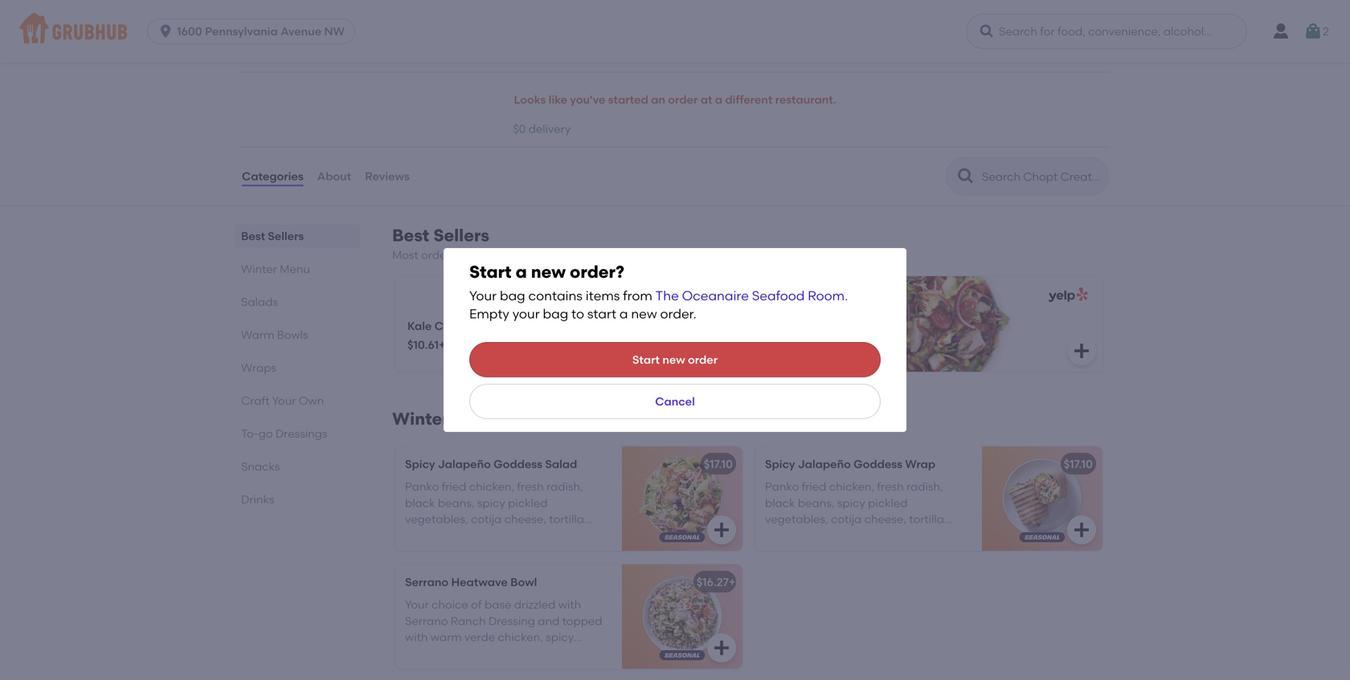 Task type: locate. For each thing, give the bounding box(es) containing it.
good food
[[340, 26, 391, 38]]

2 radish, from the left
[[907, 480, 943, 494]]

1 vertical spatial a
[[516, 262, 527, 283]]

1 cheese, from the left
[[505, 513, 547, 527]]

cotija for salad
[[471, 513, 502, 527]]

spicy for wrap
[[837, 497, 866, 510]]

1 chicken, from the left
[[469, 480, 514, 494]]

winter menu up the spicy jalapeño goddess salad
[[392, 409, 499, 430]]

vegetables,
[[405, 513, 468, 527], [765, 513, 828, 527]]

bag up your
[[500, 288, 525, 304]]

1 horizontal spatial jalapeño
[[798, 458, 851, 471]]

start
[[469, 262, 512, 283], [633, 353, 660, 367]]

0 horizontal spatial menu
[[280, 263, 310, 276]]

sellers for best sellers
[[268, 230, 304, 243]]

1 blend from the left
[[514, 546, 545, 559]]

different
[[725, 93, 773, 107]]

order
[[668, 93, 698, 107], [688, 353, 718, 367]]

new up "contains" at the top left
[[531, 262, 566, 283]]

2 fresh from the left
[[877, 480, 904, 494]]

best
[[392, 226, 429, 246], [241, 230, 265, 243]]

start up empty
[[469, 262, 512, 283]]

beans, down spicy jalapeño goddess wrap
[[798, 497, 835, 510]]

$17.10 for salad
[[704, 458, 733, 471]]

0 horizontal spatial and
[[540, 529, 562, 543]]

0 horizontal spatial winter menu
[[241, 263, 310, 276]]

fried for spicy jalapeño goddess salad
[[442, 480, 467, 494]]

radish, for wrap
[[907, 480, 943, 494]]

1 horizontal spatial winter
[[392, 409, 449, 430]]

2 chips, from the left
[[765, 529, 797, 543]]

1 horizontal spatial svg image
[[712, 639, 731, 658]]

1 vertical spatial winter
[[392, 409, 449, 430]]

1 horizontal spatial panko fried chicken, fresh radish, black beans, spicy pickled vegetables, cotija cheese, tortilla chips, scallions, romaine and cabbage & cilantro blend
[[765, 480, 944, 559]]

1 horizontal spatial chips,
[[765, 529, 797, 543]]

scallions, for spicy jalapeño goddess wrap
[[800, 529, 849, 543]]

romaine up bowl
[[492, 529, 538, 543]]

pickled
[[508, 497, 548, 510], [868, 497, 908, 510]]

0 vertical spatial a
[[715, 93, 723, 107]]

0 horizontal spatial +
[[439, 338, 446, 352]]

0 horizontal spatial chicken,
[[469, 480, 514, 494]]

empty
[[469, 306, 510, 322]]

chicken, down spicy jalapeño goddess wrap
[[829, 480, 875, 494]]

1 horizontal spatial radish,
[[907, 480, 943, 494]]

1 pickled from the left
[[508, 497, 548, 510]]

1 horizontal spatial spicy
[[837, 497, 866, 510]]

0 vertical spatial your
[[469, 288, 497, 304]]

radish, down spicy jalapeño goddess wrap
[[907, 480, 943, 494]]

1 vertical spatial start
[[633, 353, 660, 367]]

a
[[715, 93, 723, 107], [516, 262, 527, 283], [620, 306, 628, 322]]

2
[[1323, 24, 1329, 38]]

order.
[[660, 306, 697, 322]]

1 romaine from the left
[[492, 529, 538, 543]]

1 horizontal spatial new
[[631, 306, 657, 322]]

0 horizontal spatial cilantro
[[469, 546, 511, 559]]

menu
[[280, 263, 310, 276], [453, 409, 499, 430]]

1 vertical spatial svg image
[[712, 639, 731, 658]]

1 and from the left
[[540, 529, 562, 543]]

2 beans, from the left
[[798, 497, 835, 510]]

1 horizontal spatial romaine
[[852, 529, 898, 543]]

svg image down $16.27 +
[[712, 639, 731, 658]]

0 horizontal spatial romaine
[[492, 529, 538, 543]]

scallions,
[[440, 529, 489, 543], [800, 529, 849, 543]]

your up empty
[[469, 288, 497, 304]]

0 horizontal spatial goddess
[[494, 458, 543, 471]]

2 cabbage from the left
[[765, 546, 816, 559]]

and
[[540, 529, 562, 543], [901, 529, 922, 543]]

kale caesar wrap $10.61 +
[[408, 319, 508, 352]]

black
[[405, 497, 435, 510], [765, 497, 795, 510]]

0 vertical spatial winter menu
[[241, 263, 310, 276]]

fried down the spicy jalapeño goddess salad
[[442, 480, 467, 494]]

to
[[572, 306, 584, 322]]

scallions, down spicy jalapeño goddess wrap
[[800, 529, 849, 543]]

fresh down the spicy jalapeño goddess salad
[[517, 480, 544, 494]]

0 horizontal spatial best
[[241, 230, 265, 243]]

1 horizontal spatial vegetables,
[[765, 513, 828, 527]]

panko fried chicken, fresh radish, black beans, spicy pickled vegetables, cotija cheese, tortilla chips, scallions, romaine and cabbage & cilantro blend
[[405, 480, 584, 559], [765, 480, 944, 559]]

0 vertical spatial new
[[531, 262, 566, 283]]

best inside best sellers most ordered on grubhub
[[392, 226, 429, 246]]

1 cilantro from the left
[[469, 546, 511, 559]]

black up 'serrano'
[[405, 497, 435, 510]]

1 horizontal spatial and
[[901, 529, 922, 543]]

1 horizontal spatial wrap
[[905, 458, 936, 471]]

2 pickled from the left
[[868, 497, 908, 510]]

+ inside kale caesar wrap $10.61 +
[[439, 338, 446, 352]]

best for best sellers
[[241, 230, 265, 243]]

beans, for spicy jalapeño goddess salad
[[438, 497, 475, 510]]

sellers up "on"
[[434, 226, 489, 246]]

radish, for salad
[[547, 480, 583, 494]]

about button
[[316, 148, 352, 205]]

0 horizontal spatial pickled
[[508, 497, 548, 510]]

new down from
[[631, 306, 657, 322]]

2 spicy from the left
[[765, 458, 795, 471]]

1 horizontal spatial blend
[[874, 546, 905, 559]]

food
[[369, 26, 391, 38]]

romaine down spicy jalapeño goddess wrap
[[852, 529, 898, 543]]

romaine
[[492, 529, 538, 543], [852, 529, 898, 543]]

yelp image
[[686, 288, 728, 303], [1046, 288, 1088, 303]]

0 vertical spatial winter
[[241, 263, 277, 276]]

and for wrap
[[901, 529, 922, 543]]

started
[[608, 93, 648, 107]]

2 horizontal spatial a
[[715, 93, 723, 107]]

new
[[531, 262, 566, 283], [631, 306, 657, 322], [663, 353, 685, 367]]

start
[[588, 306, 617, 322]]

beans, down the spicy jalapeño goddess salad
[[438, 497, 475, 510]]

1 horizontal spatial cilantro
[[830, 546, 871, 559]]

.
[[845, 288, 848, 304]]

scallions, for spicy jalapeño goddess salad
[[440, 529, 489, 543]]

best for best sellers most ordered on grubhub
[[392, 226, 429, 246]]

0 horizontal spatial bag
[[500, 288, 525, 304]]

start up cancel
[[633, 353, 660, 367]]

order?
[[570, 262, 624, 283]]

1 horizontal spatial scallions,
[[800, 529, 849, 543]]

& for spicy jalapeño goddess wrap
[[818, 546, 827, 559]]

2 vegetables, from the left
[[765, 513, 828, 527]]

2 jalapeño from the left
[[798, 458, 851, 471]]

0 horizontal spatial cotija
[[471, 513, 502, 527]]

menu down best sellers at left
[[280, 263, 310, 276]]

1 panko fried chicken, fresh radish, black beans, spicy pickled vegetables, cotija cheese, tortilla chips, scallions, romaine and cabbage & cilantro blend from the left
[[405, 480, 584, 559]]

and for salad
[[540, 529, 562, 543]]

1 horizontal spatial +
[[729, 576, 736, 589]]

2 chicken, from the left
[[829, 480, 875, 494]]

92
[[314, 25, 327, 38]]

romaine for salad
[[492, 529, 538, 543]]

2 horizontal spatial new
[[663, 353, 685, 367]]

+
[[439, 338, 446, 352], [801, 338, 807, 352], [729, 576, 736, 589]]

menu up the spicy jalapeño goddess salad
[[453, 409, 499, 430]]

1 goddess from the left
[[494, 458, 543, 471]]

svg image left 1600
[[158, 23, 174, 39]]

start inside start new order button
[[633, 353, 660, 367]]

0 horizontal spatial scallions,
[[440, 529, 489, 543]]

sellers inside best sellers most ordered on grubhub
[[434, 226, 489, 246]]

2 fried from the left
[[802, 480, 827, 494]]

black for spicy jalapeño goddess wrap
[[765, 497, 795, 510]]

spicy down spicy jalapeño goddess wrap
[[837, 497, 866, 510]]

2 panko fried chicken, fresh radish, black beans, spicy pickled vegetables, cotija cheese, tortilla chips, scallions, romaine and cabbage & cilantro blend from the left
[[765, 480, 944, 559]]

1 cotija from the left
[[471, 513, 502, 527]]

1 horizontal spatial panko
[[765, 480, 799, 494]]

svg image
[[158, 23, 174, 39], [712, 639, 731, 658]]

2 panko from the left
[[765, 480, 799, 494]]

cheese, for salad
[[505, 513, 547, 527]]

winter down $10.61
[[392, 409, 449, 430]]

start a new order? your bag contains items from the oceanaire seafood room . empty your bag to start a new order.
[[469, 262, 848, 322]]

2 vertical spatial a
[[620, 306, 628, 322]]

wrap inside kale caesar wrap $10.61 +
[[478, 319, 508, 333]]

a right at
[[715, 93, 723, 107]]

2 cilantro from the left
[[830, 546, 871, 559]]

cotija down the spicy jalapeño goddess salad
[[471, 513, 502, 527]]

1 cabbage from the left
[[405, 546, 456, 559]]

from
[[623, 288, 653, 304]]

fresh
[[517, 480, 544, 494], [877, 480, 904, 494]]

1 panko from the left
[[405, 480, 439, 494]]

vegetables, down spicy jalapeño goddess wrap
[[765, 513, 828, 527]]

1 horizontal spatial &
[[818, 546, 827, 559]]

2 cheese, from the left
[[865, 513, 907, 527]]

blend
[[514, 546, 545, 559], [874, 546, 905, 559]]

0 horizontal spatial spicy
[[477, 497, 505, 510]]

1 horizontal spatial fresh
[[877, 480, 904, 494]]

goddess for salad
[[494, 458, 543, 471]]

1 horizontal spatial black
[[765, 497, 795, 510]]

pickled down spicy jalapeño goddess wrap
[[868, 497, 908, 510]]

tortilla for wrap
[[909, 513, 944, 527]]

2 black from the left
[[765, 497, 795, 510]]

start for a
[[469, 262, 512, 283]]

chicken, down the spicy jalapeño goddess salad
[[469, 480, 514, 494]]

cheese, for wrap
[[865, 513, 907, 527]]

fried down spicy jalapeño goddess wrap
[[802, 480, 827, 494]]

scallions, up 'serrano heatwave bowl'
[[440, 529, 489, 543]]

1 horizontal spatial spicy
[[765, 458, 795, 471]]

0 vertical spatial order
[[668, 93, 698, 107]]

panko down the spicy jalapeño goddess salad
[[405, 480, 439, 494]]

categories button
[[241, 148, 304, 205]]

2 cotija from the left
[[831, 513, 862, 527]]

0 horizontal spatial &
[[458, 546, 467, 559]]

vegetables, for spicy jalapeño goddess salad
[[405, 513, 468, 527]]

sellers for best sellers most ordered on grubhub
[[434, 226, 489, 246]]

radish, down salad
[[547, 480, 583, 494]]

start for new
[[633, 353, 660, 367]]

1 horizontal spatial start
[[633, 353, 660, 367]]

0 horizontal spatial panko
[[405, 480, 439, 494]]

0 horizontal spatial tortilla
[[549, 513, 584, 527]]

0 horizontal spatial vegetables,
[[405, 513, 468, 527]]

spicy jalapeño goddess wrap
[[765, 458, 936, 471]]

oceanaire
[[682, 288, 749, 304]]

panko fried chicken, fresh radish, black beans, spicy pickled vegetables, cotija cheese, tortilla chips, scallions, romaine and cabbage & cilantro blend down the spicy jalapeño goddess salad
[[405, 480, 584, 559]]

cheese, down spicy jalapeño goddess wrap
[[865, 513, 907, 527]]

1 horizontal spatial cotija
[[831, 513, 862, 527]]

bag down "contains" at the top left
[[543, 306, 568, 322]]

avenue
[[281, 25, 322, 38]]

goddess
[[494, 458, 543, 471], [854, 458, 903, 471]]

1 horizontal spatial $17.10
[[1064, 458, 1093, 471]]

yelp image for $10.96 +
[[1046, 288, 1088, 303]]

1 horizontal spatial tortilla
[[909, 513, 944, 527]]

spicy for salad
[[477, 497, 505, 510]]

cilantro for salad
[[469, 546, 511, 559]]

1 beans, from the left
[[438, 497, 475, 510]]

cilantro
[[469, 546, 511, 559], [830, 546, 871, 559]]

0 horizontal spatial start
[[469, 262, 512, 283]]

0 horizontal spatial panko fried chicken, fresh radish, black beans, spicy pickled vegetables, cotija cheese, tortilla chips, scallions, romaine and cabbage & cilantro blend
[[405, 480, 584, 559]]

2 $17.10 from the left
[[1064, 458, 1093, 471]]

0 horizontal spatial fried
[[442, 480, 467, 494]]

0 horizontal spatial yelp image
[[686, 288, 728, 303]]

vegetables, up 'serrano'
[[405, 513, 468, 527]]

$17.10
[[704, 458, 733, 471], [1064, 458, 1093, 471]]

cotija down spicy jalapeño goddess wrap
[[831, 513, 862, 527]]

0 vertical spatial menu
[[280, 263, 310, 276]]

star icon image
[[241, 23, 257, 40]]

a up your
[[516, 262, 527, 283]]

tortilla
[[549, 513, 584, 527], [909, 513, 944, 527]]

+ for $16.27 +
[[729, 576, 736, 589]]

0 horizontal spatial wrap
[[478, 319, 508, 333]]

spicy
[[405, 458, 435, 471], [765, 458, 795, 471]]

0 horizontal spatial cheese,
[[505, 513, 547, 527]]

wraps
[[241, 361, 277, 375]]

new up cancel
[[663, 353, 685, 367]]

0 horizontal spatial $17.10
[[704, 458, 733, 471]]

fresh down spicy jalapeño goddess wrap
[[877, 480, 904, 494]]

1 horizontal spatial chicken,
[[829, 480, 875, 494]]

1 horizontal spatial bag
[[543, 306, 568, 322]]

1 spicy from the left
[[477, 497, 505, 510]]

beans, for spicy jalapeño goddess wrap
[[798, 497, 835, 510]]

1 & from the left
[[458, 546, 467, 559]]

0 horizontal spatial fresh
[[517, 480, 544, 494]]

1 scallions, from the left
[[440, 529, 489, 543]]

room
[[808, 288, 845, 304]]

your
[[469, 288, 497, 304], [272, 394, 296, 408]]

blend for wrap
[[874, 546, 905, 559]]

a right start at the left top
[[620, 306, 628, 322]]

2 tortilla from the left
[[909, 513, 944, 527]]

2 and from the left
[[901, 529, 922, 543]]

1 horizontal spatial sellers
[[434, 226, 489, 246]]

heatwave
[[451, 576, 508, 589]]

1 horizontal spatial pickled
[[868, 497, 908, 510]]

1 horizontal spatial best
[[392, 226, 429, 246]]

2 yelp image from the left
[[1046, 288, 1088, 303]]

2 blend from the left
[[874, 546, 905, 559]]

0 vertical spatial start
[[469, 262, 512, 283]]

2 vertical spatial new
[[663, 353, 685, 367]]

1 horizontal spatial beans,
[[798, 497, 835, 510]]

1 tortilla from the left
[[549, 513, 584, 527]]

ordered
[[421, 248, 465, 262]]

1 horizontal spatial cheese,
[[865, 513, 907, 527]]

1 yelp image from the left
[[686, 288, 728, 303]]

winter menu down best sellers at left
[[241, 263, 310, 276]]

&
[[458, 546, 467, 559], [818, 546, 827, 559]]

0 horizontal spatial black
[[405, 497, 435, 510]]

sellers
[[434, 226, 489, 246], [268, 230, 304, 243]]

2 goddess from the left
[[854, 458, 903, 471]]

jalapeño
[[438, 458, 491, 471], [798, 458, 851, 471]]

0 horizontal spatial jalapeño
[[438, 458, 491, 471]]

panko for spicy jalapeño goddess wrap
[[765, 480, 799, 494]]

you've
[[570, 93, 606, 107]]

0 horizontal spatial a
[[516, 262, 527, 283]]

goddess for wrap
[[854, 458, 903, 471]]

0 vertical spatial wrap
[[478, 319, 508, 333]]

1 horizontal spatial fried
[[802, 480, 827, 494]]

2 horizontal spatial +
[[801, 338, 807, 352]]

0 horizontal spatial blend
[[514, 546, 545, 559]]

1 horizontal spatial goddess
[[854, 458, 903, 471]]

2 scallions, from the left
[[800, 529, 849, 543]]

1 vegetables, from the left
[[405, 513, 468, 527]]

winter up salads
[[241, 263, 277, 276]]

new inside button
[[663, 353, 685, 367]]

1 vertical spatial winter menu
[[392, 409, 499, 430]]

panko
[[405, 480, 439, 494], [765, 480, 799, 494]]

order up cancel
[[688, 353, 718, 367]]

0 horizontal spatial radish,
[[547, 480, 583, 494]]

1 fresh from the left
[[517, 480, 544, 494]]

0 horizontal spatial beans,
[[438, 497, 475, 510]]

panko down spicy jalapeño goddess wrap
[[765, 480, 799, 494]]

chips,
[[405, 529, 437, 543], [765, 529, 797, 543]]

1 jalapeño from the left
[[438, 458, 491, 471]]

spicy down the spicy jalapeño goddess salad
[[477, 497, 505, 510]]

panko fried chicken, fresh radish, black beans, spicy pickled vegetables, cotija cheese, tortilla chips, scallions, romaine and cabbage & cilantro blend down spicy jalapeño goddess wrap
[[765, 480, 944, 559]]

craft
[[241, 394, 270, 408]]

bag
[[500, 288, 525, 304], [543, 306, 568, 322]]

start inside start a new order? your bag contains items from the oceanaire seafood room . empty your bag to start a new order.
[[469, 262, 512, 283]]

sellers down "categories" button at the left
[[268, 230, 304, 243]]

categories
[[242, 170, 304, 183]]

winter menu
[[241, 263, 310, 276], [392, 409, 499, 430]]

panko fried chicken, fresh radish, black beans, spicy pickled vegetables, cotija cheese, tortilla chips, scallions, romaine and cabbage & cilantro blend for wrap
[[765, 480, 944, 559]]

1 black from the left
[[405, 497, 435, 510]]

1 fried from the left
[[442, 480, 467, 494]]

1 horizontal spatial yelp image
[[1046, 288, 1088, 303]]

an
[[651, 93, 665, 107]]

1 $17.10 from the left
[[704, 458, 733, 471]]

best down "categories" button at the left
[[241, 230, 265, 243]]

$17.10 for wrap
[[1064, 458, 1093, 471]]

order left at
[[668, 93, 698, 107]]

2 & from the left
[[818, 546, 827, 559]]

black down spicy jalapeño goddess wrap
[[765, 497, 795, 510]]

1 horizontal spatial your
[[469, 288, 497, 304]]

chicken,
[[469, 480, 514, 494], [829, 480, 875, 494]]

$16.27 +
[[697, 576, 736, 589]]

0 horizontal spatial new
[[531, 262, 566, 283]]

best up the most
[[392, 226, 429, 246]]

2 spicy from the left
[[837, 497, 866, 510]]

1 spicy from the left
[[405, 458, 435, 471]]

spicy
[[477, 497, 505, 510], [837, 497, 866, 510]]

0 horizontal spatial chips,
[[405, 529, 437, 543]]

1 chips, from the left
[[405, 529, 437, 543]]

cotija
[[471, 513, 502, 527], [831, 513, 862, 527]]

1 radish, from the left
[[547, 480, 583, 494]]

svg image inside "1600 pennsylvania avenue nw" 'button'
[[158, 23, 174, 39]]

1 vertical spatial menu
[[453, 409, 499, 430]]

wrap
[[478, 319, 508, 333], [905, 458, 936, 471]]

svg image
[[1304, 22, 1323, 41], [979, 23, 995, 39], [712, 342, 731, 361], [1072, 342, 1092, 361], [712, 521, 731, 540], [1072, 521, 1092, 540]]

cheese, up bowl
[[505, 513, 547, 527]]

your left own
[[272, 394, 296, 408]]

2 romaine from the left
[[852, 529, 898, 543]]

pickled down salad
[[508, 497, 548, 510]]

0 horizontal spatial sellers
[[268, 230, 304, 243]]

0 vertical spatial svg image
[[158, 23, 174, 39]]

2 button
[[1304, 17, 1329, 46]]



Task type: vqa. For each thing, say whether or not it's contained in the screenshot.
Item
no



Task type: describe. For each thing, give the bounding box(es) containing it.
the
[[656, 288, 679, 304]]

Search Chopt Creative Salad Co. search field
[[981, 169, 1104, 185]]

delivery
[[529, 122, 571, 136]]

start new order button
[[469, 342, 881, 378]]

serrano heatwave bowl image
[[622, 565, 743, 669]]

main navigation navigation
[[0, 0, 1350, 63]]

to-go dressings
[[241, 427, 328, 441]]

to-
[[241, 427, 259, 441]]

svg image inside 2 button
[[1304, 22, 1323, 41]]

+ for $10.96 +
[[801, 338, 807, 352]]

looks like you've started an order at a different restaurant. button
[[513, 82, 837, 118]]

like
[[549, 93, 567, 107]]

your inside start a new order? your bag contains items from the oceanaire seafood room . empty your bag to start a new order.
[[469, 288, 497, 304]]

items
[[586, 288, 620, 304]]

spicy jalapeño goddess wrap image
[[982, 447, 1103, 551]]

fresh for salad
[[517, 480, 544, 494]]

cilantro for wrap
[[830, 546, 871, 559]]

best sellers
[[241, 230, 304, 243]]

search icon image
[[957, 167, 976, 186]]

(363)
[[276, 25, 304, 38]]

cotija for wrap
[[831, 513, 862, 527]]

serrano heatwave bowl
[[405, 576, 537, 589]]

0 horizontal spatial winter
[[241, 263, 277, 276]]

your
[[513, 306, 540, 322]]

chips, for spicy jalapeño goddess salad
[[405, 529, 437, 543]]

warm
[[241, 328, 274, 342]]

bowls
[[277, 328, 308, 342]]

0 vertical spatial bag
[[500, 288, 525, 304]]

tortilla for salad
[[549, 513, 584, 527]]

on
[[467, 248, 481, 262]]

$0
[[513, 122, 526, 136]]

reviews
[[365, 170, 410, 183]]

caesar
[[435, 319, 475, 333]]

yelp image for kale caesar wrap $10.61 +
[[686, 288, 728, 303]]

seafood
[[752, 288, 805, 304]]

bowl
[[511, 576, 537, 589]]

spicy jalapeño goddess salad image
[[622, 447, 743, 551]]

salads
[[241, 295, 278, 309]]

black for spicy jalapeño goddess salad
[[405, 497, 435, 510]]

chips, for spicy jalapeño goddess wrap
[[765, 529, 797, 543]]

reviews button
[[364, 148, 411, 205]]

& for spicy jalapeño goddess salad
[[458, 546, 467, 559]]

most
[[392, 248, 419, 262]]

1600 pennsylvania avenue nw
[[177, 25, 345, 38]]

snacks
[[241, 460, 280, 474]]

$10.96
[[768, 338, 801, 352]]

start new order
[[633, 353, 718, 367]]

grubhub
[[484, 248, 533, 262]]

warm bowls
[[241, 328, 308, 342]]

fried for spicy jalapeño goddess wrap
[[802, 480, 827, 494]]

nw
[[324, 25, 345, 38]]

pennsylvania
[[205, 25, 278, 38]]

a inside button
[[715, 93, 723, 107]]

good
[[340, 26, 367, 38]]

serrano
[[405, 576, 449, 589]]

jalapeño for spicy jalapeño goddess wrap
[[798, 458, 851, 471]]

pickled for salad
[[508, 497, 548, 510]]

salad
[[545, 458, 577, 471]]

3.8
[[257, 25, 273, 38]]

$10.96 +
[[768, 338, 807, 352]]

jalapeño for spicy jalapeño goddess salad
[[438, 458, 491, 471]]

about
[[317, 170, 351, 183]]

pickled for wrap
[[868, 497, 908, 510]]

1600
[[177, 25, 202, 38]]

$10.61
[[408, 338, 439, 352]]

cabbage for spicy jalapeño goddess wrap
[[765, 546, 816, 559]]

chicken, for wrap
[[829, 480, 875, 494]]

1 vertical spatial bag
[[543, 306, 568, 322]]

craft your own
[[241, 394, 324, 408]]

panko for spicy jalapeño goddess salad
[[405, 480, 439, 494]]

best sellers most ordered on grubhub
[[392, 226, 533, 262]]

1 horizontal spatial menu
[[453, 409, 499, 430]]

fresh for wrap
[[877, 480, 904, 494]]

1 horizontal spatial a
[[620, 306, 628, 322]]

drinks
[[241, 493, 274, 507]]

cabbage for spicy jalapeño goddess salad
[[405, 546, 456, 559]]

panko fried chicken, fresh radish, black beans, spicy pickled vegetables, cotija cheese, tortilla chips, scallions, romaine and cabbage & cilantro blend for salad
[[405, 480, 584, 559]]

1 vertical spatial new
[[631, 306, 657, 322]]

restaurant.
[[775, 93, 836, 107]]

kale
[[408, 319, 432, 333]]

at
[[701, 93, 713, 107]]

go
[[259, 427, 273, 441]]

romaine for wrap
[[852, 529, 898, 543]]

$0 delivery
[[513, 122, 571, 136]]

1600 pennsylvania avenue nw button
[[147, 18, 362, 44]]

spicy for spicy jalapeño goddess wrap
[[765, 458, 795, 471]]

1 vertical spatial your
[[272, 394, 296, 408]]

blend for salad
[[514, 546, 545, 559]]

chicken, for salad
[[469, 480, 514, 494]]

vegetables, for spicy jalapeño goddess wrap
[[765, 513, 828, 527]]

own
[[299, 394, 324, 408]]

contains
[[529, 288, 583, 304]]

cancel
[[655, 395, 695, 409]]

cancel button
[[469, 384, 881, 420]]

1 vertical spatial wrap
[[905, 458, 936, 471]]

dressings
[[276, 427, 328, 441]]

spicy for spicy jalapeño goddess salad
[[405, 458, 435, 471]]

looks
[[514, 93, 546, 107]]

1 vertical spatial order
[[688, 353, 718, 367]]

spicy jalapeño goddess salad
[[405, 458, 577, 471]]

looks like you've started an order at a different restaurant.
[[514, 93, 836, 107]]

$16.27
[[697, 576, 729, 589]]



